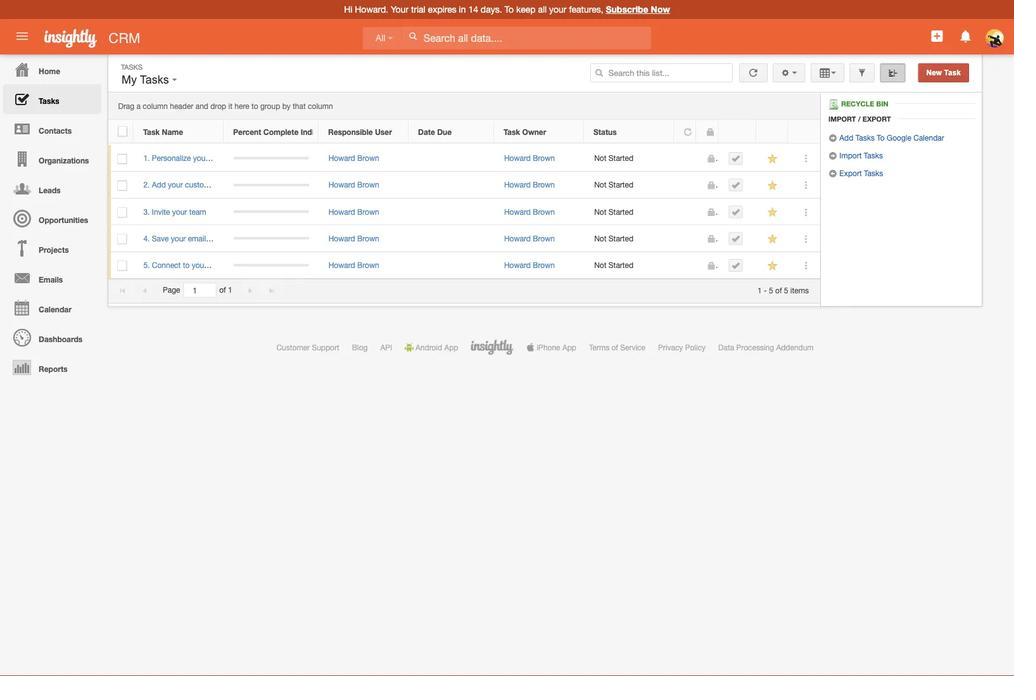 Task type: vqa. For each thing, say whether or not it's contained in the screenshot.
'Thanks' to the bottom
no



Task type: describe. For each thing, give the bounding box(es) containing it.
add inside 'link'
[[840, 133, 854, 142]]

following image for 1. personalize your account
[[767, 153, 779, 165]]

not started for 2. add your customers
[[595, 180, 634, 189]]

circle arrow right image
[[829, 151, 838, 160]]

import / export
[[829, 115, 891, 123]]

1.
[[143, 154, 150, 163]]

started for 4. save your emails
[[609, 234, 634, 243]]

your for team
[[172, 207, 187, 216]]

1 horizontal spatial to
[[252, 102, 258, 111]]

export tasks
[[838, 169, 884, 177]]

started for 1. personalize your account
[[609, 154, 634, 163]]

not started cell for 1. personalize your account
[[585, 145, 675, 172]]

tasks for export tasks
[[864, 169, 884, 177]]

private task image for status
[[706, 128, 715, 136]]

recycle
[[842, 100, 875, 108]]

days.
[[481, 4, 502, 15]]

calendar inside 'link'
[[914, 133, 945, 142]]

5.
[[143, 261, 150, 270]]

new task
[[927, 68, 961, 77]]

responsible
[[328, 127, 373, 136]]

mark this task complete image for 1. personalize your account
[[732, 154, 740, 163]]

organizations link
[[3, 144, 101, 174]]

add tasks to google calendar link
[[829, 133, 945, 143]]

0 horizontal spatial to
[[505, 4, 514, 15]]

recycle bin
[[842, 100, 889, 108]]

recycle bin link
[[829, 99, 895, 110]]

all
[[376, 33, 386, 43]]

iphone
[[537, 343, 561, 352]]

mark this task complete image for 3. invite your team
[[732, 207, 740, 216]]

privacy
[[658, 343, 683, 352]]

api link
[[380, 343, 392, 352]]

private task image for 3. invite your team
[[707, 208, 716, 217]]

indicator
[[301, 127, 333, 136]]

trial
[[411, 4, 426, 15]]

reports link
[[3, 352, 101, 382]]

blog
[[352, 343, 368, 352]]

-
[[764, 286, 767, 295]]

task for task owner
[[504, 127, 520, 136]]

customer support
[[277, 343, 340, 352]]

projects
[[39, 245, 69, 254]]

circle arrow left image
[[829, 169, 838, 178]]

started for 2. add your customers
[[609, 180, 634, 189]]

leads link
[[3, 174, 101, 203]]

percent
[[233, 127, 261, 136]]

projects link
[[3, 233, 101, 263]]

not started cell for 4. save your emails
[[585, 225, 675, 252]]

new task link
[[919, 63, 970, 82]]

subscribe
[[606, 4, 649, 15]]

items
[[791, 286, 809, 295]]

bin
[[877, 100, 889, 108]]

by
[[282, 102, 291, 111]]

following image for 5. connect to your files and apps
[[767, 260, 779, 272]]

1 horizontal spatial export
[[863, 115, 891, 123]]

team
[[189, 207, 206, 216]]

1 field
[[184, 283, 216, 297]]

following image for 3. invite your team
[[767, 206, 779, 218]]

1 horizontal spatial of
[[612, 343, 618, 352]]

to inside row
[[183, 261, 190, 270]]

0 horizontal spatial calendar
[[39, 305, 72, 314]]

not started for 1. personalize your account
[[595, 154, 634, 163]]

not for 3. invite your team
[[595, 207, 607, 216]]

policy
[[685, 343, 706, 352]]

private task image for 1. personalize your account
[[707, 154, 716, 163]]

it
[[228, 102, 233, 111]]

2. add your customers link
[[143, 180, 227, 189]]

in
[[459, 4, 466, 15]]

1 vertical spatial export
[[840, 169, 862, 177]]

private task image for 4. save your emails
[[707, 235, 716, 243]]

repeating task image
[[684, 128, 693, 136]]

organizations
[[39, 156, 89, 165]]

group
[[260, 102, 280, 111]]

your right all
[[549, 4, 567, 15]]

14
[[469, 4, 478, 15]]

task for task name
[[143, 127, 160, 136]]

all
[[538, 4, 547, 15]]

import tasks
[[838, 151, 883, 160]]

not for 5. connect to your files and apps
[[595, 261, 607, 270]]

opportunities link
[[3, 203, 101, 233]]

dashboards link
[[3, 323, 101, 352]]

app for android app
[[444, 343, 458, 352]]

import for import tasks
[[840, 151, 862, 160]]

processing
[[737, 343, 774, 352]]

tasks for my tasks
[[140, 73, 169, 86]]

to inside add tasks to google calendar 'link'
[[877, 133, 885, 142]]

new
[[927, 68, 942, 77]]

not started for 3. invite your team
[[595, 207, 634, 216]]

Search all data.... text field
[[402, 27, 651, 49]]

expires
[[428, 4, 457, 15]]

5. connect to your files and apps
[[143, 261, 256, 270]]

connect
[[152, 261, 181, 270]]

terms
[[589, 343, 610, 352]]

data processing addendum
[[719, 343, 814, 352]]

account
[[210, 154, 238, 163]]

iphone app
[[537, 343, 577, 352]]

private task image for not started
[[707, 181, 716, 190]]

save
[[152, 234, 169, 243]]

home link
[[3, 54, 101, 84]]

task name
[[143, 127, 183, 136]]

3. invite your team link
[[143, 207, 213, 216]]

crm
[[109, 30, 140, 46]]

owner
[[523, 127, 546, 136]]

not started cell for 3. invite your team
[[585, 199, 675, 225]]

4.
[[143, 234, 150, 243]]

2 5 from the left
[[784, 286, 789, 295]]

not started cell for 2. add your customers
[[585, 172, 675, 199]]

not for 2. add your customers
[[595, 180, 607, 189]]

due
[[437, 127, 452, 136]]

tasks inside tasks 'link'
[[39, 96, 59, 105]]

customer support link
[[277, 343, 340, 352]]

api
[[380, 343, 392, 352]]

not started cell for 5. connect to your files and apps
[[585, 252, 675, 279]]

private task image for 5. connect to your files and apps
[[707, 261, 716, 270]]

features,
[[569, 4, 604, 15]]

following image for 2. add your customers
[[767, 180, 779, 192]]

iphone app link
[[526, 343, 577, 352]]

5. connect to your files and apps link
[[143, 261, 263, 270]]

export tasks link
[[829, 169, 884, 178]]

your for customers
[[168, 180, 183, 189]]

complete
[[263, 127, 299, 136]]

3.
[[143, 207, 150, 216]]

google
[[887, 133, 912, 142]]

row containing 3. invite your team
[[108, 199, 821, 225]]

2. add your customers
[[143, 180, 221, 189]]



Task type: locate. For each thing, give the bounding box(es) containing it.
2 press ctrl + space to group column header from the left
[[757, 120, 788, 143]]

status
[[594, 127, 617, 136]]

1 press ctrl + space to group column header from the left
[[719, 120, 757, 143]]

row containing task name
[[108, 120, 820, 143]]

app right iphone
[[563, 343, 577, 352]]

1 right 1 "field"
[[228, 286, 232, 295]]

import for import / export
[[829, 115, 857, 123]]

hi
[[344, 4, 353, 15]]

to left the google
[[877, 133, 885, 142]]

page
[[163, 286, 180, 295]]

tasks down add tasks to google calendar 'link' at the top of page
[[864, 151, 883, 160]]

task owner
[[504, 127, 546, 136]]

tasks up my
[[121, 63, 143, 71]]

all link
[[363, 27, 401, 50]]

3. invite your team
[[143, 207, 206, 216]]

2 horizontal spatial of
[[776, 286, 782, 295]]

emails link
[[3, 263, 101, 293]]

5
[[769, 286, 774, 295], [784, 286, 789, 295]]

0 vertical spatial private task image
[[706, 128, 715, 136]]

of
[[219, 286, 226, 295], [776, 286, 782, 295], [612, 343, 618, 352]]

1 following image from the top
[[767, 206, 779, 218]]

my tasks button
[[119, 70, 180, 89]]

keep
[[516, 4, 536, 15]]

3 not started cell from the top
[[585, 199, 675, 225]]

1 vertical spatial add
[[152, 180, 166, 189]]

press ctrl + space to group column header down cog icon
[[757, 120, 788, 143]]

export right circle arrow left image
[[840, 169, 862, 177]]

show list view filters image
[[858, 68, 867, 77]]

privacy policy
[[658, 343, 706, 352]]

0 horizontal spatial column
[[143, 102, 168, 111]]

None checkbox
[[118, 126, 127, 136], [118, 154, 127, 164], [118, 234, 127, 244], [118, 126, 127, 136], [118, 154, 127, 164], [118, 234, 127, 244]]

calendar link
[[3, 293, 101, 323]]

0 horizontal spatial task
[[143, 127, 160, 136]]

1 private task image from the top
[[707, 154, 716, 163]]

to left keep
[[505, 4, 514, 15]]

1 horizontal spatial column
[[308, 102, 333, 111]]

0 horizontal spatial and
[[196, 102, 208, 111]]

0 horizontal spatial 1
[[228, 286, 232, 295]]

0 vertical spatial following image
[[767, 206, 779, 218]]

mark this task complete image
[[732, 154, 740, 163], [732, 207, 740, 216], [732, 234, 740, 243]]

subscribe now link
[[606, 4, 670, 15]]

to right "here"
[[252, 102, 258, 111]]

tasks
[[121, 63, 143, 71], [140, 73, 169, 86], [39, 96, 59, 105], [856, 133, 875, 142], [864, 151, 883, 160], [864, 169, 884, 177]]

1
[[228, 286, 232, 295], [758, 286, 762, 295]]

task left name
[[143, 127, 160, 136]]

not started for 5. connect to your files and apps
[[595, 261, 634, 270]]

0 horizontal spatial of
[[219, 286, 226, 295]]

howard
[[329, 154, 355, 163], [504, 154, 531, 163], [329, 180, 355, 189], [504, 180, 531, 189], [329, 207, 355, 216], [504, 207, 531, 216], [329, 234, 355, 243], [504, 234, 531, 243], [329, 261, 355, 270], [504, 261, 531, 270]]

tasks down import tasks
[[864, 169, 884, 177]]

support
[[312, 343, 340, 352]]

2 vertical spatial following image
[[767, 233, 779, 245]]

0 horizontal spatial add
[[152, 180, 166, 189]]

1 vertical spatial following image
[[767, 260, 779, 272]]

0 horizontal spatial export
[[840, 169, 862, 177]]

calendar up dashboards link
[[39, 305, 72, 314]]

drag
[[118, 102, 134, 111]]

following image
[[767, 153, 779, 165], [767, 180, 779, 192], [767, 233, 779, 245]]

contacts
[[39, 126, 72, 135]]

2 mark this task complete image from the top
[[732, 207, 740, 216]]

2 following image from the top
[[767, 260, 779, 272]]

1 horizontal spatial 5
[[784, 286, 789, 295]]

2 column from the left
[[308, 102, 333, 111]]

5 left the items
[[784, 286, 789, 295]]

opportunities
[[39, 215, 88, 224]]

calendar
[[914, 133, 945, 142], [39, 305, 72, 314]]

mark this task complete image
[[732, 181, 740, 190], [732, 261, 740, 270]]

row containing 2. add your customers
[[108, 172, 821, 199]]

tasks up contacts link
[[39, 96, 59, 105]]

drag a column header and drop it here to group by that column
[[118, 102, 333, 111]]

name
[[162, 127, 183, 136]]

row
[[108, 120, 820, 143], [108, 145, 821, 172], [108, 172, 821, 199], [108, 199, 821, 225], [108, 225, 821, 252], [108, 252, 821, 279]]

1. personalize your account link
[[143, 154, 244, 163]]

task left owner
[[504, 127, 520, 136]]

to right connect
[[183, 261, 190, 270]]

5 not started cell from the top
[[585, 252, 675, 279]]

4 started from the top
[[609, 234, 634, 243]]

0 vertical spatial mark this task complete image
[[732, 181, 740, 190]]

tasks up import tasks
[[856, 133, 875, 142]]

started for 3. invite your team
[[609, 207, 634, 216]]

add right circle arrow right image
[[840, 133, 854, 142]]

0 vertical spatial to
[[252, 102, 258, 111]]

import right circle arrow right icon on the top
[[840, 151, 862, 160]]

4 not from the top
[[595, 234, 607, 243]]

3 not from the top
[[595, 207, 607, 216]]

1 vertical spatial to
[[183, 261, 190, 270]]

calendar right the google
[[914, 133, 945, 142]]

1 horizontal spatial add
[[840, 133, 854, 142]]

column
[[143, 102, 168, 111], [308, 102, 333, 111]]

0 vertical spatial add
[[840, 133, 854, 142]]

hi howard. your trial expires in 14 days. to keep all your features, subscribe now
[[344, 4, 670, 15]]

row containing 5. connect to your files and apps
[[108, 252, 821, 279]]

and right "files"
[[224, 261, 237, 270]]

invite
[[152, 207, 170, 216]]

tasks for import tasks
[[864, 151, 883, 160]]

tasks for add tasks to google calendar
[[856, 133, 875, 142]]

column right that
[[308, 102, 333, 111]]

1 horizontal spatial task
[[504, 127, 520, 136]]

private task image
[[707, 154, 716, 163], [707, 208, 716, 217], [707, 235, 716, 243], [707, 261, 716, 270]]

3 following image from the top
[[767, 233, 779, 245]]

5 not from the top
[[595, 261, 607, 270]]

mark this task complete image for 2. add your customers
[[732, 181, 740, 190]]

howard.
[[355, 4, 389, 15]]

1 horizontal spatial app
[[563, 343, 577, 352]]

1 not from the top
[[595, 154, 607, 163]]

a
[[137, 102, 141, 111]]

1 5 from the left
[[769, 286, 774, 295]]

3 mark this task complete image from the top
[[732, 234, 740, 243]]

0 vertical spatial mark this task complete image
[[732, 154, 740, 163]]

/
[[858, 115, 861, 123]]

row containing 1. personalize your account
[[108, 145, 821, 172]]

that
[[293, 102, 306, 111]]

mark this task complete image for 5. connect to your files and apps
[[732, 261, 740, 270]]

not
[[595, 154, 607, 163], [595, 180, 607, 189], [595, 207, 607, 216], [595, 234, 607, 243], [595, 261, 607, 270]]

your left "files"
[[192, 261, 207, 270]]

export down bin
[[863, 115, 891, 123]]

2 started from the top
[[609, 180, 634, 189]]

show sidebar image
[[889, 68, 898, 77]]

user
[[375, 127, 392, 136]]

1 vertical spatial and
[[224, 261, 237, 270]]

1 started from the top
[[609, 154, 634, 163]]

0 vertical spatial calendar
[[914, 133, 945, 142]]

terms of service
[[589, 343, 646, 352]]

following image for 4. save your emails
[[767, 233, 779, 245]]

1 following image from the top
[[767, 153, 779, 165]]

your for account
[[193, 154, 208, 163]]

now
[[651, 4, 670, 15]]

refresh list image
[[748, 68, 760, 77]]

5 row from the top
[[108, 225, 821, 252]]

2 following image from the top
[[767, 180, 779, 192]]

cog image
[[781, 68, 790, 77]]

task
[[945, 68, 961, 77], [143, 127, 160, 136], [504, 127, 520, 136]]

3 press ctrl + space to group column header from the left
[[788, 120, 820, 143]]

1 row from the top
[[108, 120, 820, 143]]

3 started from the top
[[609, 207, 634, 216]]

1 mark this task complete image from the top
[[732, 154, 740, 163]]

3 private task image from the top
[[707, 235, 716, 243]]

drop
[[211, 102, 226, 111]]

personalize
[[152, 154, 191, 163]]

add
[[840, 133, 854, 142], [152, 180, 166, 189]]

search image
[[595, 68, 604, 77]]

1 vertical spatial calendar
[[39, 305, 72, 314]]

addendum
[[777, 343, 814, 352]]

and inside row
[[224, 261, 237, 270]]

your for emails
[[171, 234, 186, 243]]

started for 5. connect to your files and apps
[[609, 261, 634, 270]]

1 vertical spatial mark this task complete image
[[732, 207, 740, 216]]

1 vertical spatial to
[[877, 133, 885, 142]]

howard brown link
[[329, 154, 379, 163], [504, 154, 555, 163], [329, 180, 379, 189], [504, 180, 555, 189], [329, 207, 379, 216], [504, 207, 555, 216], [329, 234, 379, 243], [504, 234, 555, 243], [329, 261, 379, 270], [504, 261, 555, 270]]

and
[[196, 102, 208, 111], [224, 261, 237, 270]]

notifications image
[[959, 29, 974, 44]]

of right -
[[776, 286, 782, 295]]

android
[[416, 343, 442, 352]]

white image
[[409, 32, 417, 41]]

private task image
[[706, 128, 715, 136], [707, 181, 716, 190]]

import tasks link
[[829, 151, 883, 160]]

2 not started cell from the top
[[585, 172, 675, 199]]

1 horizontal spatial and
[[224, 261, 237, 270]]

of right terms
[[612, 343, 618, 352]]

privacy policy link
[[658, 343, 706, 352]]

here
[[235, 102, 249, 111]]

android app link
[[405, 343, 458, 352]]

column right a
[[143, 102, 168, 111]]

press ctrl + space to group column header right repeating task "icon"
[[719, 120, 757, 143]]

2 private task image from the top
[[707, 208, 716, 217]]

your
[[549, 4, 567, 15], [193, 154, 208, 163], [168, 180, 183, 189], [172, 207, 187, 216], [171, 234, 186, 243], [192, 261, 207, 270]]

row group
[[108, 145, 821, 279]]

data
[[719, 343, 735, 352]]

1 column from the left
[[143, 102, 168, 111]]

2 1 from the left
[[758, 286, 762, 295]]

tasks inside add tasks to google calendar 'link'
[[856, 133, 875, 142]]

0 vertical spatial export
[[863, 115, 891, 123]]

0 vertical spatial to
[[505, 4, 514, 15]]

not started cell
[[585, 145, 675, 172], [585, 172, 675, 199], [585, 199, 675, 225], [585, 225, 675, 252], [585, 252, 675, 279]]

tasks inside import tasks link
[[864, 151, 883, 160]]

mark this task complete image for 4. save your emails
[[732, 234, 740, 243]]

1 left -
[[758, 286, 762, 295]]

add tasks to google calendar
[[838, 133, 945, 142]]

3 not started from the top
[[595, 207, 634, 216]]

of right 1 "field"
[[219, 286, 226, 295]]

2 vertical spatial mark this task complete image
[[732, 234, 740, 243]]

tasks inside my tasks button
[[140, 73, 169, 86]]

Search this list... text field
[[591, 63, 733, 82]]

1 vertical spatial mark this task complete image
[[732, 261, 740, 270]]

1 horizontal spatial to
[[877, 133, 885, 142]]

header
[[170, 102, 194, 111]]

1 horizontal spatial calendar
[[914, 133, 945, 142]]

1 mark this task complete image from the top
[[732, 181, 740, 190]]

android app
[[416, 343, 458, 352]]

navigation containing home
[[0, 54, 101, 382]]

5 started from the top
[[609, 261, 634, 270]]

your left "team"
[[172, 207, 187, 216]]

4 not started cell from the top
[[585, 225, 675, 252]]

5 right -
[[769, 286, 774, 295]]

your right save
[[171, 234, 186, 243]]

1 vertical spatial import
[[840, 151, 862, 160]]

circle arrow right image
[[829, 134, 838, 143]]

percent complete indicator responsible user
[[233, 127, 392, 136]]

your up 3. invite your team on the top of the page
[[168, 180, 183, 189]]

not started for 4. save your emails
[[595, 234, 634, 243]]

not for 1. personalize your account
[[595, 154, 607, 163]]

5 not started from the top
[[595, 261, 634, 270]]

0 horizontal spatial to
[[183, 261, 190, 270]]

2 horizontal spatial task
[[945, 68, 961, 77]]

of 1
[[219, 286, 232, 295]]

to
[[505, 4, 514, 15], [877, 133, 885, 142]]

leads
[[39, 186, 61, 195]]

my tasks
[[122, 73, 172, 86]]

2 not from the top
[[595, 180, 607, 189]]

following image
[[767, 206, 779, 218], [767, 260, 779, 272]]

app right android
[[444, 343, 458, 352]]

your left account
[[193, 154, 208, 163]]

tasks right my
[[140, 73, 169, 86]]

import left '/' on the right top of the page
[[829, 115, 857, 123]]

1 app from the left
[[444, 343, 458, 352]]

cell
[[224, 145, 319, 172], [409, 145, 495, 172], [675, 145, 697, 172], [719, 145, 757, 172], [224, 172, 319, 199], [409, 172, 495, 199], [675, 172, 697, 199], [719, 172, 757, 199], [224, 199, 319, 225], [409, 199, 495, 225], [675, 199, 697, 225], [719, 199, 757, 225], [224, 225, 319, 252], [409, 225, 495, 252], [675, 225, 697, 252], [719, 225, 757, 252], [224, 252, 319, 279], [409, 252, 495, 279], [675, 252, 697, 279], [719, 252, 757, 279]]

import
[[829, 115, 857, 123], [840, 151, 862, 160]]

0 horizontal spatial 5
[[769, 286, 774, 295]]

2 not started from the top
[[595, 180, 634, 189]]

4 private task image from the top
[[707, 261, 716, 270]]

1 horizontal spatial 1
[[758, 286, 762, 295]]

1 not started from the top
[[595, 154, 634, 163]]

1 not started cell from the top
[[585, 145, 675, 172]]

data processing addendum link
[[719, 343, 814, 352]]

task right new
[[945, 68, 961, 77]]

export
[[863, 115, 891, 123], [840, 169, 862, 177]]

1 1 from the left
[[228, 286, 232, 295]]

navigation
[[0, 54, 101, 382]]

contacts link
[[3, 114, 101, 144]]

1 vertical spatial following image
[[767, 180, 779, 192]]

1 - 5 of 5 items
[[758, 286, 809, 295]]

date
[[418, 127, 435, 136]]

4. save your emails
[[143, 234, 210, 243]]

2 mark this task complete image from the top
[[732, 261, 740, 270]]

service
[[621, 343, 646, 352]]

1 vertical spatial private task image
[[707, 181, 716, 190]]

home
[[39, 67, 60, 75]]

4 row from the top
[[108, 199, 821, 225]]

terms of service link
[[589, 343, 646, 352]]

0 vertical spatial and
[[196, 102, 208, 111]]

press ctrl + space to group column header
[[719, 120, 757, 143], [757, 120, 788, 143], [788, 120, 820, 143]]

your
[[391, 4, 409, 15]]

2 row from the top
[[108, 145, 821, 172]]

not for 4. save your emails
[[595, 234, 607, 243]]

reports
[[39, 364, 68, 373]]

2 app from the left
[[563, 343, 577, 352]]

0 horizontal spatial app
[[444, 343, 458, 352]]

0 vertical spatial following image
[[767, 153, 779, 165]]

import inside import tasks link
[[840, 151, 862, 160]]

tasks inside export tasks link
[[864, 169, 884, 177]]

6 row from the top
[[108, 252, 821, 279]]

date due
[[418, 127, 452, 136]]

apps
[[239, 261, 256, 270]]

press ctrl + space to group column header left circle arrow right image
[[788, 120, 820, 143]]

row containing 4. save your emails
[[108, 225, 821, 252]]

row group containing 1. personalize your account
[[108, 145, 821, 279]]

add right 2.
[[152, 180, 166, 189]]

4 not started from the top
[[595, 234, 634, 243]]

app for iphone app
[[563, 343, 577, 352]]

4. save your emails link
[[143, 234, 216, 243]]

None checkbox
[[118, 181, 127, 191], [118, 207, 127, 218], [118, 261, 127, 271], [118, 181, 127, 191], [118, 207, 127, 218], [118, 261, 127, 271]]

1. personalize your account
[[143, 154, 238, 163]]

and left drop on the top of the page
[[196, 102, 208, 111]]

3 row from the top
[[108, 172, 821, 199]]

add inside row group
[[152, 180, 166, 189]]

0 vertical spatial import
[[829, 115, 857, 123]]



